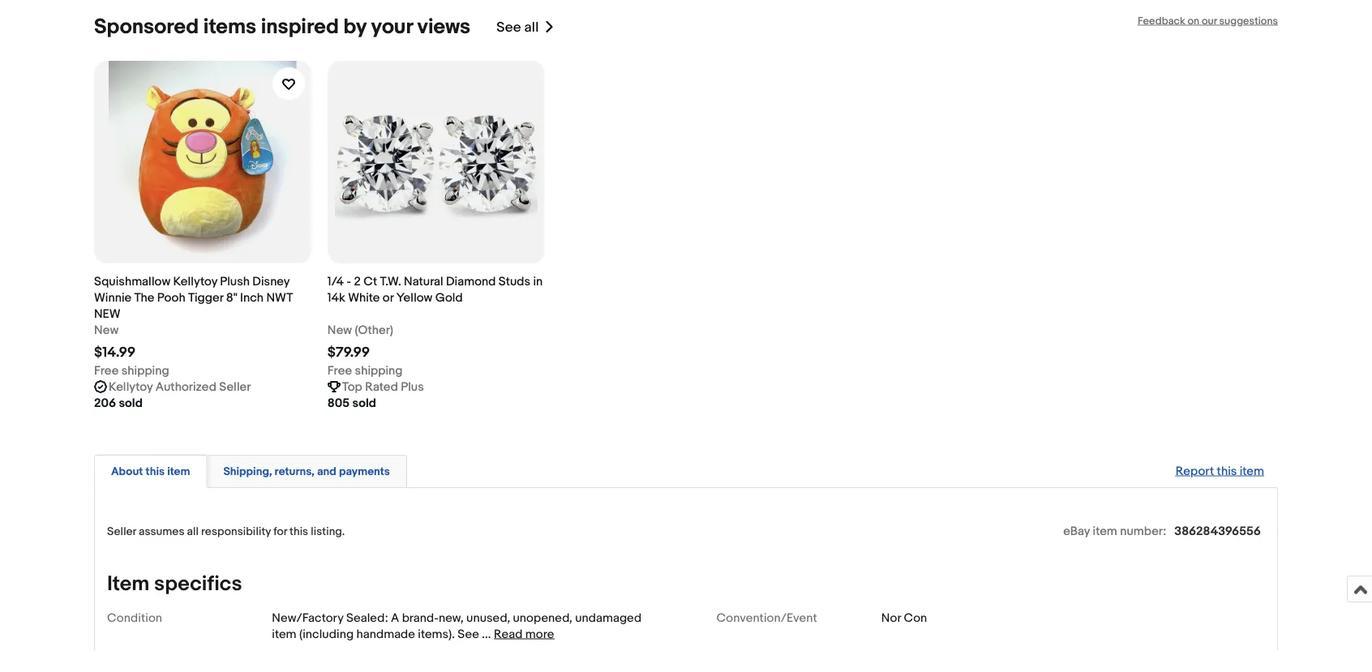 Task type: vqa. For each thing, say whether or not it's contained in the screenshot.
first THE ALL from the bottom of the page
no



Task type: locate. For each thing, give the bounding box(es) containing it.
1 free shipping text field from the left
[[94, 363, 169, 379]]

assumes
[[139, 525, 185, 539]]

shipping up rated on the bottom of the page
[[355, 364, 403, 378]]

2 sold from the left
[[353, 396, 376, 411]]

free inside new (other) $79.99 free shipping
[[328, 364, 352, 378]]

this right for on the left of the page
[[290, 525, 308, 539]]

1 vertical spatial seller
[[107, 525, 136, 539]]

sold for $79.99
[[353, 396, 376, 411]]

1 horizontal spatial free
[[328, 364, 352, 378]]

805 sold text field
[[328, 395, 376, 411]]

free shipping text field up top
[[328, 363, 403, 379]]

0 horizontal spatial shipping
[[122, 364, 169, 378]]

sold
[[119, 396, 143, 411], [353, 396, 376, 411]]

2 new from the left
[[328, 323, 352, 338]]

item right ebay
[[1093, 524, 1118, 539]]

new
[[94, 323, 119, 338], [328, 323, 352, 338]]

this right about
[[146, 465, 165, 479]]

1 horizontal spatial free shipping text field
[[328, 363, 403, 379]]

unused,
[[467, 611, 510, 625]]

1 free from the left
[[94, 364, 119, 378]]

pooh
[[157, 290, 186, 305]]

805 sold
[[328, 396, 376, 411]]

1 new from the left
[[94, 323, 119, 338]]

item down new/factory
[[272, 627, 297, 642]]

0 horizontal spatial free shipping text field
[[94, 363, 169, 379]]

seller inside text field
[[219, 380, 251, 394]]

this for about
[[146, 465, 165, 479]]

all
[[525, 19, 539, 36], [187, 525, 199, 539]]

Top Rated Plus text field
[[342, 379, 424, 395]]

sealed:
[[346, 611, 388, 625]]

item right about
[[167, 465, 190, 479]]

inspired
[[261, 15, 339, 40]]

1 sold from the left
[[119, 396, 143, 411]]

new/factory sealed: a brand-new, unused, unopened, undamaged item (including handmade items). see ...
[[272, 611, 642, 642]]

rated
[[365, 380, 398, 394]]

suggestions
[[1220, 15, 1279, 27]]

tab list
[[94, 452, 1279, 488]]

about
[[111, 465, 143, 479]]

new up $79.99
[[328, 323, 352, 338]]

1 horizontal spatial all
[[525, 19, 539, 36]]

shipping down $14.99 text box
[[122, 364, 169, 378]]

2 shipping from the left
[[355, 364, 403, 378]]

about this item
[[111, 465, 190, 479]]

see left ...
[[458, 627, 479, 642]]

payments
[[339, 465, 390, 479]]

1 shipping from the left
[[122, 364, 169, 378]]

2 free from the left
[[328, 364, 352, 378]]

206 sold text field
[[94, 395, 143, 411]]

by
[[344, 15, 367, 40]]

this right report
[[1217, 464, 1238, 479]]

new inside new (other) $79.99 free shipping
[[328, 323, 352, 338]]

tigger
[[188, 290, 223, 305]]

kellytoy
[[173, 274, 217, 289], [109, 380, 153, 394]]

1 vertical spatial kellytoy
[[109, 380, 153, 394]]

more
[[526, 627, 555, 642]]

seller left assumes
[[107, 525, 136, 539]]

about this item button
[[111, 464, 190, 479]]

item
[[107, 572, 150, 597]]

authorized
[[156, 380, 217, 394]]

returns,
[[275, 465, 315, 479]]

new (other) $79.99 free shipping
[[328, 323, 403, 378]]

kellytoy up 206 sold "text box"
[[109, 380, 153, 394]]

nor
[[882, 611, 901, 625]]

free shipping text field down $14.99
[[94, 363, 169, 379]]

kellytoy authorized seller
[[109, 380, 251, 394]]

this
[[1217, 464, 1238, 479], [146, 465, 165, 479], [290, 525, 308, 539]]

0 vertical spatial seller
[[219, 380, 251, 394]]

item
[[1240, 464, 1265, 479], [167, 465, 190, 479], [1093, 524, 1118, 539], [272, 627, 297, 642]]

free inside squishmallow kellytoy plush disney winnie the pooh tigger 8" inch nwt new new $14.99 free shipping
[[94, 364, 119, 378]]

0 horizontal spatial seller
[[107, 525, 136, 539]]

206 sold
[[94, 396, 143, 411]]

New text field
[[94, 322, 119, 338]]

plus
[[401, 380, 424, 394]]

item inside button
[[167, 465, 190, 479]]

0 horizontal spatial sold
[[119, 396, 143, 411]]

Free shipping text field
[[94, 363, 169, 379], [328, 363, 403, 379]]

number:
[[1121, 524, 1167, 539]]

handmade
[[357, 627, 415, 642]]

kellytoy up tigger
[[173, 274, 217, 289]]

0 vertical spatial see
[[497, 19, 521, 36]]

2 free shipping text field from the left
[[328, 363, 403, 379]]

new down new
[[94, 323, 119, 338]]

free down $14.99
[[94, 364, 119, 378]]

0 horizontal spatial new
[[94, 323, 119, 338]]

diamond
[[446, 274, 496, 289]]

0 horizontal spatial see
[[458, 627, 479, 642]]

0 vertical spatial kellytoy
[[173, 274, 217, 289]]

or
[[383, 290, 394, 305]]

1 vertical spatial see
[[458, 627, 479, 642]]

0 horizontal spatial free
[[94, 364, 119, 378]]

seller
[[219, 380, 251, 394], [107, 525, 136, 539]]

1 horizontal spatial seller
[[219, 380, 251, 394]]

0 horizontal spatial this
[[146, 465, 165, 479]]

sold right 206
[[119, 396, 143, 411]]

feedback on our suggestions link
[[1138, 15, 1279, 27]]

report this item
[[1176, 464, 1265, 479]]

1 horizontal spatial see
[[497, 19, 521, 36]]

shipping
[[122, 364, 169, 378], [355, 364, 403, 378]]

this inside button
[[146, 465, 165, 479]]

convention/event
[[717, 611, 818, 625]]

2 horizontal spatial this
[[1217, 464, 1238, 479]]

1 horizontal spatial kellytoy
[[173, 274, 217, 289]]

see all
[[497, 19, 539, 36]]

206
[[94, 396, 116, 411]]

$79.99
[[328, 344, 370, 361]]

your
[[371, 15, 413, 40]]

386284396556
[[1175, 524, 1262, 539]]

new,
[[439, 611, 464, 625]]

see
[[497, 19, 521, 36], [458, 627, 479, 642]]

top rated plus
[[342, 380, 424, 394]]

see right views
[[497, 19, 521, 36]]

$14.99
[[94, 344, 136, 361]]

1 horizontal spatial sold
[[353, 396, 376, 411]]

item inside "new/factory sealed: a brand-new, unused, unopened, undamaged item (including handmade items). see ..."
[[272, 627, 297, 642]]

0 vertical spatial all
[[525, 19, 539, 36]]

read
[[494, 627, 523, 642]]

free down $79.99 text field
[[328, 364, 352, 378]]

seller right authorized
[[219, 380, 251, 394]]

1 horizontal spatial shipping
[[355, 364, 403, 378]]

new
[[94, 307, 121, 321]]

t.w.
[[380, 274, 401, 289]]

0 horizontal spatial all
[[187, 525, 199, 539]]

805
[[328, 396, 350, 411]]

studs
[[499, 274, 531, 289]]

and
[[317, 465, 337, 479]]

listing.
[[311, 525, 345, 539]]

sold inside 805 sold text field
[[353, 396, 376, 411]]

1 horizontal spatial new
[[328, 323, 352, 338]]

white
[[348, 290, 380, 305]]

new inside squishmallow kellytoy plush disney winnie the pooh tigger 8" inch nwt new new $14.99 free shipping
[[94, 323, 119, 338]]

0 horizontal spatial kellytoy
[[109, 380, 153, 394]]

sold down top
[[353, 396, 376, 411]]

this for report
[[1217, 464, 1238, 479]]

shipping,
[[223, 465, 272, 479]]

sold inside 206 sold "text box"
[[119, 396, 143, 411]]

ct
[[364, 274, 377, 289]]

(including
[[299, 627, 354, 642]]



Task type: describe. For each thing, give the bounding box(es) containing it.
1 vertical spatial all
[[187, 525, 199, 539]]

new/factory
[[272, 611, 344, 625]]

report this item link
[[1168, 456, 1273, 487]]

on
[[1188, 15, 1200, 27]]

feedback on our suggestions
[[1138, 15, 1279, 27]]

-
[[347, 274, 351, 289]]

a
[[391, 611, 399, 625]]

1/4
[[328, 274, 344, 289]]

the
[[134, 290, 154, 305]]

ebay
[[1064, 524, 1091, 539]]

undamaged
[[575, 611, 642, 625]]

item right report
[[1240, 464, 1265, 479]]

shipping, returns, and payments button
[[223, 464, 390, 479]]

yellow
[[397, 290, 433, 305]]

kellytoy inside text field
[[109, 380, 153, 394]]

condition
[[107, 611, 162, 625]]

disney
[[253, 274, 290, 289]]

items
[[204, 15, 256, 40]]

read more button
[[494, 627, 555, 642]]

1 horizontal spatial this
[[290, 525, 308, 539]]

squishmallow
[[94, 274, 171, 289]]

responsibility
[[201, 525, 271, 539]]

14k
[[328, 290, 345, 305]]

nor con
[[882, 611, 928, 625]]

natural
[[404, 274, 444, 289]]

tab list containing about this item
[[94, 452, 1279, 488]]

our
[[1202, 15, 1218, 27]]

sponsored items inspired by your views
[[94, 15, 471, 40]]

winnie
[[94, 290, 132, 305]]

free shipping text field for $14.99
[[94, 363, 169, 379]]

views
[[417, 15, 471, 40]]

brand-
[[402, 611, 439, 625]]

plush
[[220, 274, 250, 289]]

seller assumes all responsibility for this listing.
[[107, 525, 345, 539]]

unopened,
[[513, 611, 573, 625]]

$79.99 text field
[[328, 344, 370, 361]]

gold
[[435, 290, 463, 305]]

item specifics
[[107, 572, 242, 597]]

for
[[274, 525, 287, 539]]

See all text field
[[497, 19, 539, 36]]

1/4 - 2 ct t.w. natural diamond studs in 14k white or yellow gold
[[328, 274, 543, 305]]

see all link
[[497, 15, 555, 40]]

shipping, returns, and payments
[[223, 465, 390, 479]]

kellytoy inside squishmallow kellytoy plush disney winnie the pooh tigger 8" inch nwt new new $14.99 free shipping
[[173, 274, 217, 289]]

sponsored
[[94, 15, 199, 40]]

(other)
[[355, 323, 393, 338]]

$14.99 text field
[[94, 344, 136, 361]]

in
[[533, 274, 543, 289]]

report
[[1176, 464, 1215, 479]]

con
[[904, 611, 928, 625]]

2
[[354, 274, 361, 289]]

Kellytoy Authorized Seller text field
[[109, 379, 251, 395]]

nwt
[[266, 290, 293, 305]]

see inside "new/factory sealed: a brand-new, unused, unopened, undamaged item (including handmade items). see ..."
[[458, 627, 479, 642]]

items).
[[418, 627, 455, 642]]

ebay item number: 386284396556
[[1064, 524, 1262, 539]]

sold for $14.99
[[119, 396, 143, 411]]

shipping inside squishmallow kellytoy plush disney winnie the pooh tigger 8" inch nwt new new $14.99 free shipping
[[122, 364, 169, 378]]

New (Other) text field
[[328, 322, 393, 338]]

read more
[[494, 627, 555, 642]]

feedback
[[1138, 15, 1186, 27]]

free shipping text field for $79.99
[[328, 363, 403, 379]]

...
[[482, 627, 491, 642]]

top
[[342, 380, 363, 394]]

8"
[[226, 290, 238, 305]]

specifics
[[154, 572, 242, 597]]

shipping inside new (other) $79.99 free shipping
[[355, 364, 403, 378]]

inch
[[240, 290, 264, 305]]

squishmallow kellytoy plush disney winnie the pooh tigger 8" inch nwt new new $14.99 free shipping
[[94, 274, 293, 378]]



